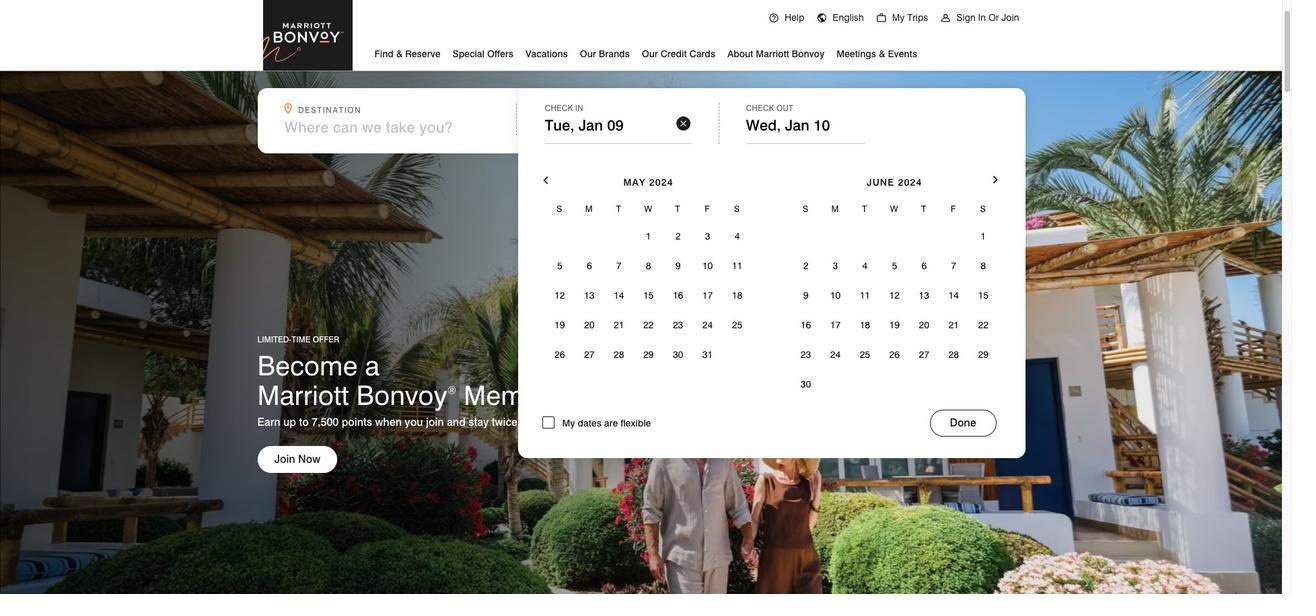 Task type: locate. For each thing, give the bounding box(es) containing it.
24
[[703, 320, 713, 331], [831, 350, 841, 360]]

1 vertical spatial in
[[576, 103, 584, 113]]

1 horizontal spatial wed,
[[746, 117, 781, 134]]

22
[[644, 320, 654, 331], [979, 320, 989, 331]]

28
[[614, 350, 625, 360], [949, 350, 960, 360]]

tue, inside the 1 night tue, jan 09 - wed, jan 10
[[546, 119, 575, 136]]

round image left sign
[[941, 13, 952, 24]]

my left trips
[[893, 12, 905, 23]]

now
[[298, 453, 321, 466]]

in down our brands
[[576, 103, 584, 113]]

1 horizontal spatial join
[[1002, 12, 1020, 23]]

round image inside sign in or join dropdown button
[[941, 13, 952, 24]]

check down vacations
[[545, 103, 573, 113]]

2 28 from the left
[[949, 350, 960, 360]]

0 vertical spatial 11
[[733, 261, 743, 271]]

special offers button
[[453, 43, 514, 63]]

1 14 from the left
[[614, 290, 625, 301]]

2 round image from the left
[[877, 13, 887, 24]]

& for meetings
[[879, 48, 886, 59]]

1 2024 from the left
[[650, 177, 674, 188]]

1 29 from the left
[[644, 350, 654, 360]]

my trips
[[893, 12, 929, 23]]

0 horizontal spatial row group
[[545, 222, 753, 370]]

destination field
[[285, 119, 508, 136]]

1 horizontal spatial 16
[[801, 320, 812, 331]]

in left or
[[979, 12, 987, 23]]

f for june 2024
[[951, 203, 957, 214]]

& inside the find & reserve dropdown button
[[396, 48, 403, 59]]

my trips button
[[871, 0, 935, 35]]

2 15 from the left
[[979, 290, 989, 301]]

0 horizontal spatial 9
[[676, 261, 681, 271]]

1 vertical spatial bonvoy
[[357, 379, 448, 412]]

30 inside row
[[673, 350, 684, 360]]

0 horizontal spatial 15
[[644, 290, 654, 301]]

round image left the my trips
[[877, 13, 887, 24]]

round image inside help link
[[769, 13, 780, 24]]

1 w from the left
[[645, 203, 653, 214]]

1 horizontal spatial 21
[[949, 320, 960, 331]]

1 22 from the left
[[644, 320, 654, 331]]

0 horizontal spatial 18
[[733, 290, 743, 301]]

1 vertical spatial 23
[[801, 350, 812, 360]]

1 horizontal spatial 3
[[833, 261, 839, 271]]

meetings
[[837, 48, 877, 59]]

bonvoy inside limited-time offer become a marriott bonvoy ® member earn up to 7,500 points when you join and stay twice.
[[357, 379, 448, 412]]

0 horizontal spatial 24
[[703, 320, 713, 331]]

a
[[365, 350, 380, 382]]

time
[[292, 335, 311, 345]]

wed, inside check out wed, jan 10
[[746, 117, 781, 134]]

join
[[1002, 12, 1020, 23], [274, 453, 295, 466]]

join left now
[[274, 453, 295, 466]]

round image
[[817, 13, 828, 24]]

& right find
[[396, 48, 403, 59]]

17
[[703, 290, 713, 301], [831, 320, 841, 331]]

0 horizontal spatial my
[[563, 418, 576, 429]]

1 horizontal spatial f
[[951, 203, 957, 214]]

round image left help
[[769, 13, 780, 24]]

1 horizontal spatial check
[[746, 103, 775, 113]]

row group for june
[[792, 222, 999, 399]]

tue, inside check in tue, jan 09
[[545, 117, 575, 134]]

limited-time offer become a marriott bonvoy ® member earn up to 7,500 points when you join and stay twice.
[[258, 335, 564, 429]]

1 horizontal spatial 28
[[949, 350, 960, 360]]

my
[[893, 12, 905, 23], [563, 418, 576, 429]]

find
[[375, 48, 394, 59]]

in
[[979, 12, 987, 23], [576, 103, 584, 113]]

1 vertical spatial 11
[[860, 290, 871, 301]]

bonvoy down round icon
[[792, 48, 825, 59]]

0 horizontal spatial in
[[576, 103, 584, 113]]

round image
[[769, 13, 780, 24], [877, 13, 887, 24], [941, 13, 952, 24]]

1 28 from the left
[[614, 350, 625, 360]]

or
[[989, 12, 1000, 23]]

1 horizontal spatial our
[[642, 48, 658, 59]]

help link
[[763, 0, 811, 35]]

2
[[676, 231, 681, 242], [804, 261, 809, 271]]

may 2024
[[624, 177, 674, 188]]

t
[[616, 203, 622, 214], [676, 203, 681, 214], [863, 203, 868, 214], [922, 203, 928, 214]]

join right or
[[1002, 12, 1020, 23]]

join now link
[[258, 447, 337, 474]]

june 2024
[[867, 177, 923, 188]]

wed, right -
[[638, 119, 673, 136]]

events
[[889, 48, 918, 59]]

2 check from the left
[[746, 103, 775, 113]]

21
[[614, 320, 625, 331], [949, 320, 960, 331]]

destination
[[298, 105, 362, 115]]

0 horizontal spatial 1
[[563, 105, 568, 115]]

0 vertical spatial my
[[893, 12, 905, 23]]

1 horizontal spatial 14
[[949, 290, 960, 301]]

1 horizontal spatial 30
[[801, 379, 812, 390]]

0 vertical spatial 23
[[673, 320, 684, 331]]

jan inside check out wed, jan 10
[[785, 117, 810, 134]]

sign in or join
[[957, 12, 1020, 23]]

9
[[676, 261, 681, 271], [804, 290, 809, 301]]

1
[[563, 105, 568, 115], [646, 231, 652, 242], [981, 231, 987, 242]]

1 vertical spatial 17
[[831, 320, 841, 331]]

check
[[545, 103, 573, 113], [746, 103, 775, 113]]

8
[[646, 261, 652, 271], [981, 261, 987, 271]]

w for may
[[645, 203, 653, 214]]

1 vertical spatial 16
[[801, 320, 812, 331]]

w down may 2024 at top
[[645, 203, 653, 214]]

2 22 from the left
[[979, 320, 989, 331]]

2 13 from the left
[[920, 290, 930, 301]]

09 for tue, jan 09
[[608, 117, 624, 134]]

2 m from the left
[[832, 203, 840, 214]]

grid containing may 2024
[[545, 158, 753, 370]]

0 horizontal spatial w
[[645, 203, 653, 214]]

0 horizontal spatial &
[[396, 48, 403, 59]]

0 horizontal spatial bonvoy
[[357, 379, 448, 412]]

1 vertical spatial 25
[[860, 350, 871, 360]]

0 horizontal spatial 27
[[585, 350, 595, 360]]

w down june 2024
[[891, 203, 900, 214]]

0 vertical spatial join
[[1002, 12, 1020, 23]]

0 horizontal spatial 2
[[676, 231, 681, 242]]

my inside button
[[893, 12, 905, 23]]

1 vertical spatial 24
[[831, 350, 841, 360]]

2 20 from the left
[[920, 320, 930, 331]]

0 horizontal spatial 19
[[555, 320, 565, 331]]

marriott right about
[[756, 48, 790, 59]]

jan
[[579, 117, 603, 134], [785, 117, 810, 134], [580, 119, 604, 136], [677, 119, 701, 136]]

1 horizontal spatial 7
[[952, 261, 957, 271]]

1 horizontal spatial 26
[[890, 350, 900, 360]]

in inside dropdown button
[[979, 12, 987, 23]]

23
[[673, 320, 684, 331], [801, 350, 812, 360]]

our inside 'dropdown button'
[[580, 48, 597, 59]]

1 our from the left
[[580, 48, 597, 59]]

1 horizontal spatial 29
[[979, 350, 989, 360]]

june
[[867, 177, 895, 188]]

join inside dropdown button
[[1002, 12, 1020, 23]]

m for may 2024
[[586, 203, 594, 214]]

our left 'credit'
[[642, 48, 658, 59]]

night
[[571, 105, 601, 115]]

1 horizontal spatial 27
[[920, 350, 930, 360]]

1 19 from the left
[[555, 320, 565, 331]]

1 13 from the left
[[585, 290, 595, 301]]

6
[[587, 261, 592, 271], [922, 261, 927, 271]]

1 27 from the left
[[585, 350, 595, 360]]

1 vertical spatial my
[[563, 418, 576, 429]]

0 vertical spatial marriott
[[756, 48, 790, 59]]

0 vertical spatial bonvoy
[[792, 48, 825, 59]]

& left events
[[879, 48, 886, 59]]

2 6 from the left
[[922, 261, 927, 271]]

2024 right june
[[899, 177, 923, 188]]

help
[[785, 12, 805, 23]]

7
[[617, 261, 622, 271], [952, 261, 957, 271]]

dates
[[578, 418, 602, 429]]

jan inside check in tue, jan 09
[[579, 117, 603, 134]]

sign
[[957, 12, 976, 23]]

2 horizontal spatial 1
[[981, 231, 987, 242]]

1 horizontal spatial 13
[[920, 290, 930, 301]]

1 horizontal spatial grid
[[792, 158, 999, 399]]

our for our brands
[[580, 48, 597, 59]]

2 26 from the left
[[890, 350, 900, 360]]

my dates are flexible
[[563, 418, 651, 429]]

0 horizontal spatial 26
[[555, 350, 565, 360]]

0 horizontal spatial 29
[[644, 350, 654, 360]]

0 horizontal spatial 5
[[558, 261, 563, 271]]

1 horizontal spatial marriott
[[756, 48, 790, 59]]

0 horizontal spatial wed,
[[638, 119, 673, 136]]

s
[[557, 203, 563, 214], [735, 203, 741, 214], [803, 203, 810, 214], [981, 203, 987, 214]]

0 horizontal spatial 20
[[585, 320, 595, 331]]

1 check from the left
[[545, 103, 573, 113]]

1 & from the left
[[396, 48, 403, 59]]

w
[[645, 203, 653, 214], [891, 203, 900, 214]]

1 row group from the left
[[545, 222, 753, 370]]

1 horizontal spatial w
[[891, 203, 900, 214]]

12
[[555, 290, 565, 301], [890, 290, 900, 301]]

0 horizontal spatial 6
[[587, 261, 592, 271]]

09 inside check in tue, jan 09
[[608, 117, 624, 134]]

f
[[705, 203, 711, 214], [951, 203, 957, 214]]

&
[[396, 48, 403, 59], [879, 48, 886, 59]]

row
[[545, 196, 753, 222], [792, 196, 999, 222], [545, 222, 753, 251], [545, 251, 753, 281], [792, 251, 999, 281], [545, 281, 753, 310], [792, 281, 999, 310], [545, 310, 753, 340], [792, 310, 999, 340], [545, 340, 753, 370], [792, 340, 999, 370]]

0 vertical spatial 2
[[676, 231, 681, 242]]

11
[[733, 261, 743, 271], [860, 290, 871, 301]]

0 horizontal spatial 14
[[614, 290, 625, 301]]

1 horizontal spatial 1
[[646, 231, 652, 242]]

our
[[580, 48, 597, 59], [642, 48, 658, 59]]

1 6 from the left
[[587, 261, 592, 271]]

0 horizontal spatial 8
[[646, 261, 652, 271]]

0 horizontal spatial 30
[[673, 350, 684, 360]]

you
[[405, 416, 423, 429]]

2 w from the left
[[891, 203, 900, 214]]

w for june
[[891, 203, 900, 214]]

vacations
[[526, 48, 568, 59]]

check inside check in tue, jan 09
[[545, 103, 573, 113]]

1 horizontal spatial 4
[[863, 261, 868, 271]]

out
[[777, 103, 794, 113]]

trips
[[908, 12, 929, 23]]

0 horizontal spatial 7
[[617, 261, 622, 271]]

Destination text field
[[285, 119, 491, 136]]

0 vertical spatial 16
[[673, 290, 684, 301]]

4
[[735, 231, 740, 242], [863, 261, 868, 271]]

tue, for tue, jan 09 - wed, jan 10
[[546, 119, 575, 136]]

3 round image from the left
[[941, 13, 952, 24]]

1 horizontal spatial 19
[[890, 320, 900, 331]]

2 27 from the left
[[920, 350, 930, 360]]

1 horizontal spatial my
[[893, 12, 905, 23]]

0 horizontal spatial m
[[586, 203, 594, 214]]

2 grid from the left
[[792, 158, 999, 399]]

round image inside my trips button
[[877, 13, 887, 24]]

1 21 from the left
[[614, 320, 625, 331]]

our for our credit cards
[[642, 48, 658, 59]]

1 horizontal spatial &
[[879, 48, 886, 59]]

29
[[644, 350, 654, 360], [979, 350, 989, 360]]

join now
[[274, 453, 321, 466]]

our left brands at the left of the page
[[580, 48, 597, 59]]

1 horizontal spatial 15
[[979, 290, 989, 301]]

& inside the meetings & events dropdown button
[[879, 48, 886, 59]]

2 f from the left
[[951, 203, 957, 214]]

jan for tue, jan 09
[[579, 117, 603, 134]]

0 horizontal spatial round image
[[769, 13, 780, 24]]

0 horizontal spatial 3
[[706, 231, 711, 242]]

15
[[644, 290, 654, 301], [979, 290, 989, 301]]

1 horizontal spatial in
[[979, 12, 987, 23]]

2 s from the left
[[735, 203, 741, 214]]

m
[[586, 203, 594, 214], [832, 203, 840, 214]]

16
[[673, 290, 684, 301], [801, 320, 812, 331]]

1 horizontal spatial 5
[[893, 261, 898, 271]]

09
[[608, 117, 624, 134], [608, 119, 625, 136]]

3
[[706, 231, 711, 242], [833, 261, 839, 271]]

10 inside the 1 night tue, jan 09 - wed, jan 10
[[705, 119, 722, 136]]

may
[[624, 177, 646, 188]]

2 row group from the left
[[792, 222, 999, 399]]

1 m from the left
[[586, 203, 594, 214]]

None search field
[[258, 88, 1026, 459]]

marriott up to in the left bottom of the page
[[258, 379, 349, 412]]

2 t from the left
[[676, 203, 681, 214]]

0 horizontal spatial our
[[580, 48, 597, 59]]

offer
[[313, 335, 340, 345]]

1 horizontal spatial round image
[[877, 13, 887, 24]]

1 s from the left
[[557, 203, 563, 214]]

0 horizontal spatial 22
[[644, 320, 654, 331]]

25
[[733, 320, 743, 331], [860, 350, 871, 360]]

1 grid from the left
[[545, 158, 753, 370]]

30
[[673, 350, 684, 360], [801, 379, 812, 390]]

0 vertical spatial 30
[[673, 350, 684, 360]]

row containing 26
[[545, 340, 753, 370]]

09 inside the 1 night tue, jan 09 - wed, jan 10
[[608, 119, 625, 136]]

0 horizontal spatial 17
[[703, 290, 713, 301]]

0 vertical spatial 4
[[735, 231, 740, 242]]

row containing 5
[[545, 251, 753, 281]]

check left out
[[746, 103, 775, 113]]

special
[[453, 48, 485, 59]]

in inside check in tue, jan 09
[[576, 103, 584, 113]]

18
[[733, 290, 743, 301], [860, 320, 871, 331]]

0 horizontal spatial join
[[274, 453, 295, 466]]

1 5 from the left
[[558, 261, 563, 271]]

2 our from the left
[[642, 48, 658, 59]]

bonvoy up you
[[357, 379, 448, 412]]

2024 right may
[[650, 177, 674, 188]]

2 2024 from the left
[[899, 177, 923, 188]]

grid
[[545, 158, 753, 370], [792, 158, 999, 399]]

row group
[[545, 222, 753, 370], [792, 222, 999, 399]]

1 round image from the left
[[769, 13, 780, 24]]

round image for sign in or join
[[941, 13, 952, 24]]

0 horizontal spatial 28
[[614, 350, 625, 360]]

2 & from the left
[[879, 48, 886, 59]]

bonvoy
[[792, 48, 825, 59], [357, 379, 448, 412]]

1 horizontal spatial 2
[[804, 261, 809, 271]]

1 horizontal spatial 9
[[804, 290, 809, 301]]

wed,
[[746, 117, 781, 134], [638, 119, 673, 136]]

1 horizontal spatial bonvoy
[[792, 48, 825, 59]]

tue,
[[545, 117, 575, 134], [546, 119, 575, 136]]

19
[[555, 320, 565, 331], [890, 320, 900, 331]]

none search field containing tue, jan 09
[[258, 88, 1026, 459]]

m for june 2024
[[832, 203, 840, 214]]

09 for tue, jan 09 - wed, jan 10
[[608, 119, 625, 136]]

0 vertical spatial in
[[979, 12, 987, 23]]

2 horizontal spatial round image
[[941, 13, 952, 24]]

0 horizontal spatial 11
[[733, 261, 743, 271]]

wed, down out
[[746, 117, 781, 134]]

1 vertical spatial 18
[[860, 320, 871, 331]]

1 vertical spatial 9
[[804, 290, 809, 301]]

check inside check out wed, jan 10
[[746, 103, 775, 113]]

my left dates
[[563, 418, 576, 429]]

10
[[814, 117, 831, 134], [705, 119, 722, 136], [703, 261, 713, 271], [831, 290, 841, 301]]

row containing 9
[[792, 281, 999, 310]]

f for may 2024
[[705, 203, 711, 214]]

1 horizontal spatial m
[[832, 203, 840, 214]]

are
[[605, 418, 618, 429]]

1 f from the left
[[705, 203, 711, 214]]

row containing 1
[[545, 222, 753, 251]]



Task type: vqa. For each thing, say whether or not it's contained in the screenshot.
round icon corresponding to English
yes



Task type: describe. For each thing, give the bounding box(es) containing it.
our credit cards link
[[642, 43, 716, 63]]

about marriott bonvoy button
[[728, 43, 825, 63]]

about marriott bonvoy
[[728, 48, 825, 59]]

& for find
[[396, 48, 403, 59]]

when
[[375, 416, 402, 429]]

cards
[[690, 48, 716, 59]]

2 12 from the left
[[890, 290, 900, 301]]

our brands
[[580, 48, 630, 59]]

english button
[[811, 0, 871, 35]]

1 vertical spatial 4
[[863, 261, 868, 271]]

grid containing june 2024
[[792, 158, 999, 399]]

jan for tue, jan 09 - wed, jan 10
[[580, 119, 604, 136]]

stay
[[469, 416, 489, 429]]

vacations button
[[526, 43, 568, 63]]

0 vertical spatial 9
[[676, 261, 681, 271]]

meetings & events button
[[837, 43, 918, 63]]

special offers
[[453, 48, 514, 59]]

flexible
[[621, 418, 651, 429]]

0 horizontal spatial 25
[[733, 320, 743, 331]]

4 s from the left
[[981, 203, 987, 214]]

1 horizontal spatial 25
[[860, 350, 871, 360]]

bonvoy inside dropdown button
[[792, 48, 825, 59]]

1 26 from the left
[[555, 350, 565, 360]]

done
[[950, 417, 977, 430]]

our credit cards
[[642, 48, 716, 59]]

tue, for tue, jan 09
[[545, 117, 575, 134]]

offers
[[487, 48, 514, 59]]

done button
[[930, 410, 997, 437]]

1 7 from the left
[[617, 261, 622, 271]]

1 8 from the left
[[646, 261, 652, 271]]

1 vertical spatial 30
[[801, 379, 812, 390]]

to
[[299, 416, 309, 429]]

31
[[703, 350, 713, 360]]

in for or
[[979, 12, 987, 23]]

row containing 12
[[545, 281, 753, 310]]

check in tue, jan 09
[[545, 103, 624, 134]]

about
[[728, 48, 754, 59]]

1 night tue, jan 09 - wed, jan 10
[[546, 105, 722, 136]]

1 horizontal spatial 11
[[860, 290, 871, 301]]

1 vertical spatial 3
[[833, 261, 839, 271]]

english
[[833, 12, 864, 23]]

check out wed, jan 10
[[746, 103, 831, 134]]

2 8 from the left
[[981, 261, 987, 271]]

2024 for june 2024
[[899, 177, 923, 188]]

1 vertical spatial 2
[[804, 261, 809, 271]]

10 inside check out wed, jan 10
[[814, 117, 831, 134]]

1 horizontal spatial 18
[[860, 320, 871, 331]]

marriott inside dropdown button
[[756, 48, 790, 59]]

®
[[448, 385, 457, 398]]

marriott inside limited-time offer become a marriott bonvoy ® member earn up to 7,500 points when you join and stay twice.
[[258, 379, 349, 412]]

2 29 from the left
[[979, 350, 989, 360]]

2 19 from the left
[[890, 320, 900, 331]]

twice.
[[492, 416, 521, 429]]

2024 for may 2024
[[650, 177, 674, 188]]

4 t from the left
[[922, 203, 928, 214]]

meetings & events
[[837, 48, 918, 59]]

1 inside the 1 night tue, jan 09 - wed, jan 10
[[563, 105, 568, 115]]

0 horizontal spatial 16
[[673, 290, 684, 301]]

2 21 from the left
[[949, 320, 960, 331]]

in for tue,
[[576, 103, 584, 113]]

row containing 19
[[545, 310, 753, 340]]

2 7 from the left
[[952, 261, 957, 271]]

brands
[[599, 48, 630, 59]]

my for my dates are flexible
[[563, 418, 576, 429]]

become
[[258, 350, 358, 382]]

credit
[[661, 48, 687, 59]]

0 vertical spatial 3
[[706, 231, 711, 242]]

row containing 23
[[792, 340, 999, 370]]

0 horizontal spatial 4
[[735, 231, 740, 242]]

0 vertical spatial 24
[[703, 320, 713, 331]]

find & reserve button
[[375, 43, 441, 63]]

find & reserve
[[375, 48, 441, 59]]

sign in or join button
[[935, 0, 1026, 35]]

our brands button
[[580, 43, 630, 63]]

row containing 2
[[792, 251, 999, 281]]

-
[[629, 119, 634, 136]]

join
[[426, 416, 444, 429]]

up
[[284, 416, 296, 429]]

my for my trips
[[893, 12, 905, 23]]

round image for my trips
[[877, 13, 887, 24]]

member
[[464, 379, 564, 412]]

and
[[447, 416, 466, 429]]

reserve
[[406, 48, 441, 59]]

earn
[[258, 416, 281, 429]]

3 t from the left
[[863, 203, 868, 214]]

check for wed, jan 10
[[746, 103, 775, 113]]

limited-
[[258, 335, 292, 345]]

7,500
[[312, 416, 339, 429]]

row group for may
[[545, 222, 753, 370]]

2 14 from the left
[[949, 290, 960, 301]]

1 20 from the left
[[585, 320, 595, 331]]

1 15 from the left
[[644, 290, 654, 301]]

wed, inside the 1 night tue, jan 09 - wed, jan 10
[[638, 119, 673, 136]]

points
[[342, 416, 372, 429]]

row containing 16
[[792, 310, 999, 340]]

3 s from the left
[[803, 203, 810, 214]]

2 5 from the left
[[893, 261, 898, 271]]

1 t from the left
[[616, 203, 622, 214]]

1 horizontal spatial 17
[[831, 320, 841, 331]]

check for tue, jan 09
[[545, 103, 573, 113]]

round image for help
[[769, 13, 780, 24]]

0 vertical spatial 17
[[703, 290, 713, 301]]

1 horizontal spatial 24
[[831, 350, 841, 360]]

0 vertical spatial 18
[[733, 290, 743, 301]]

jan for wed, jan 10
[[785, 117, 810, 134]]

1 12 from the left
[[555, 290, 565, 301]]



